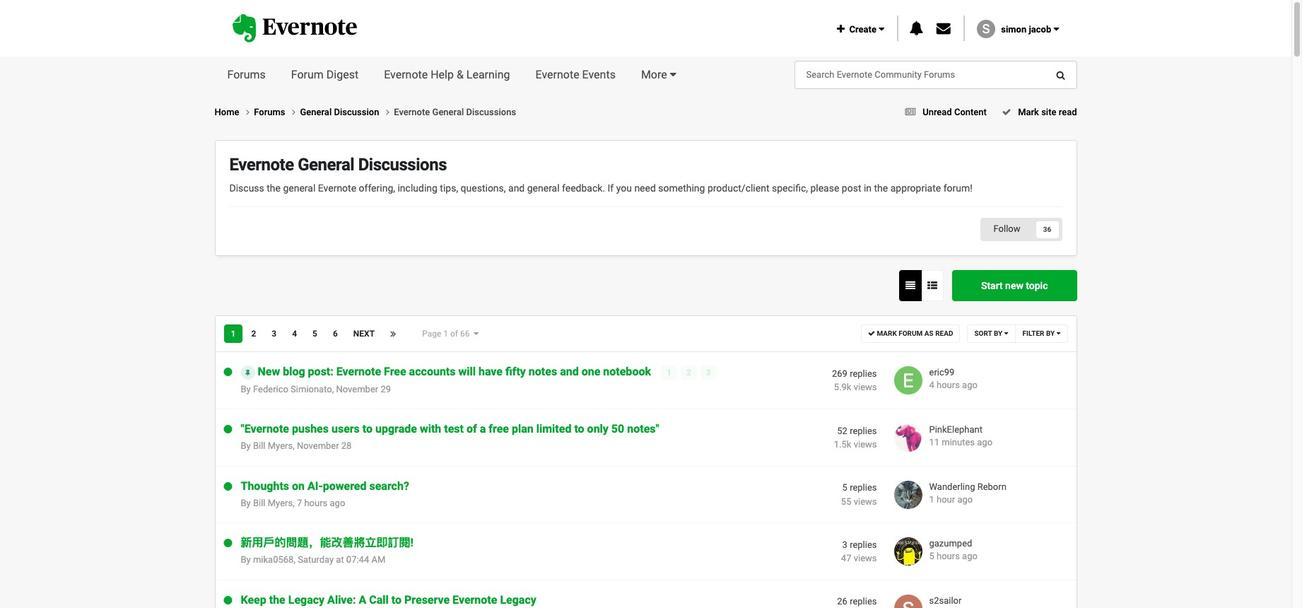 Task type: describe. For each thing, give the bounding box(es) containing it.
0 vertical spatial 4
[[292, 329, 297, 339]]

6
[[333, 329, 338, 339]]

"evernote
[[241, 422, 289, 436]]

one
[[582, 365, 601, 378]]

product/client
[[708, 183, 770, 194]]

the for discuss the general evernote offering, including tips, questions, and general feedback. if you need something product/client specific, please post in the appropriate forum!
[[267, 183, 281, 194]]

post:
[[308, 365, 334, 378]]

eric99 link
[[930, 367, 955, 378]]

gazumped image
[[894, 538, 923, 566]]

thoughts
[[241, 479, 289, 493]]

2 link for new blog post: evernote free accounts will have fifty notes and one notebook link's 3 'link'
[[681, 366, 697, 380]]

myers inside thoughts on ai-powered search? by bill myers , 7 hours ago
[[268, 498, 293, 508]]

mark for forum
[[877, 329, 897, 337]]

1 vertical spatial discussions
[[358, 155, 447, 175]]

新用戶的問題，能改善將立即訂閱!
[[241, 536, 414, 550]]

a
[[359, 593, 367, 607]]

forum
[[899, 329, 923, 337]]

ago inside wanderling reborn 1 hour ago
[[958, 494, 973, 505]]

0 vertical spatial november
[[336, 384, 379, 395]]

if
[[608, 183, 614, 194]]

notes"
[[628, 422, 660, 436]]

reborn
[[978, 481, 1007, 492]]

evernote help & learning
[[384, 68, 510, 81]]

pinkelephant link
[[930, 424, 983, 435]]

1 right page
[[444, 329, 448, 339]]

feedback.
[[562, 183, 606, 194]]

2 link for 3 'link' for mark forum as read link
[[244, 324, 263, 343]]

新用戶的問題，能改善將立即訂閱! link
[[241, 536, 414, 550]]

follow
[[994, 224, 1021, 234]]

0 vertical spatial and
[[509, 183, 525, 194]]

free
[[384, 365, 406, 378]]

simon jacob
[[1002, 24, 1054, 35]]

evernote up the 29
[[337, 365, 381, 378]]

evernote events link
[[523, 57, 629, 93]]

help
[[431, 68, 454, 81]]

messages image
[[937, 21, 951, 36]]

hours inside thoughts on ai-powered search? by bill myers , 7 hours ago
[[304, 498, 328, 508]]

limited
[[537, 422, 572, 436]]

have
[[479, 365, 503, 378]]

last page image
[[391, 329, 396, 339]]

home link
[[215, 105, 254, 119]]

on
[[292, 479, 305, 493]]

5.9k
[[835, 382, 852, 393]]

11 minutes ago link
[[930, 437, 993, 448]]

1 hour ago link
[[930, 494, 973, 505]]

something
[[659, 183, 706, 194]]

mark forum as read
[[876, 329, 954, 337]]

gazumped
[[930, 538, 973, 549]]

new blog post: evernote free accounts will have fifty notes and one notebook link
[[258, 365, 654, 378]]

hours for 269 replies 5.9k views
[[937, 380, 960, 391]]

keep the legacy alive: a call to preserve evernote legacy link
[[241, 593, 537, 607]]

site
[[1042, 107, 1057, 117]]

keep
[[241, 593, 266, 607]]

s2sailor link
[[930, 595, 962, 606]]

eric99
[[930, 367, 955, 378]]

need
[[635, 183, 656, 194]]

eric99 image
[[894, 366, 923, 395]]

0 vertical spatial forums link
[[215, 57, 279, 93]]

gazumped link
[[930, 538, 973, 549]]

call
[[369, 593, 389, 607]]

forum digest link
[[279, 57, 371, 93]]

post
[[842, 183, 862, 194]]

upgrade
[[376, 422, 417, 436]]

ago for eric99 4 hours ago
[[963, 380, 978, 391]]

go to first unread post image for 新用戶的問題，能改善將立即訂閱!
[[224, 538, 232, 548]]

tips,
[[440, 183, 458, 194]]

next
[[354, 329, 375, 339]]

evernote user forum image
[[232, 14, 357, 42]]

forum!
[[944, 183, 973, 194]]

evernote left help at the top left of the page
[[384, 68, 428, 81]]

by inside thoughts on ai-powered search? by bill myers , 7 hours ago
[[241, 498, 251, 508]]

3 for 3 'link' for mark forum as read link
[[272, 329, 277, 339]]

07:44
[[346, 555, 369, 565]]

alive:
[[328, 593, 356, 607]]

start
[[982, 280, 1003, 291]]

mark for site
[[1019, 107, 1040, 117]]

ago for gazumped 5 hours ago
[[963, 551, 978, 562]]

views inside 269 replies 5.9k views
[[854, 382, 877, 393]]

4 inside eric99 4 hours ago
[[930, 380, 935, 391]]

evernote left events
[[536, 68, 580, 81]]

expanded view: show topics with a preview of the post image
[[928, 281, 938, 291]]

please
[[811, 183, 840, 194]]

minutes
[[942, 437, 975, 448]]

including
[[398, 183, 438, 194]]

7
[[297, 498, 302, 508]]

topic
[[1027, 280, 1049, 291]]

1 vertical spatial and
[[560, 365, 579, 378]]

with
[[420, 422, 442, 436]]

Search search field
[[795, 62, 975, 88]]

discuss the general evernote offering, including tips, questions, and general feedback. if you need something product/client specific, please post in the appropriate forum!
[[230, 183, 973, 194]]

you
[[617, 183, 632, 194]]

1 vertical spatial forums
[[254, 107, 288, 117]]

caret down image for filter by
[[1057, 329, 1061, 337]]

ago for pinkelephant 11 minutes ago
[[978, 437, 993, 448]]

the right in
[[875, 183, 889, 194]]

mika0568 link
[[253, 555, 294, 565]]

mika0568
[[253, 555, 294, 565]]

general down forum digest link
[[300, 107, 332, 117]]

55
[[842, 496, 852, 507]]

ago inside thoughts on ai-powered search? by bill myers , 7 hours ago
[[330, 498, 345, 508]]

create link
[[837, 24, 885, 35]]

5 inside gazumped 5 hours ago
[[930, 551, 935, 562]]

notes
[[529, 365, 557, 378]]

2 horizontal spatial to
[[575, 422, 585, 436]]

ai-
[[308, 479, 323, 493]]

free
[[489, 422, 509, 436]]

4 hours ago link
[[930, 380, 978, 391]]

go to first unread post image for bill myers
[[224, 425, 232, 435]]

, down post:
[[332, 384, 334, 395]]

0 vertical spatial evernote general discussions
[[394, 107, 516, 117]]

caret down image for more
[[670, 69, 677, 80]]

by inside "evernote pushes users to upgrade with test of a free plan limited to only 50 notes" by bill myers , november 28
[[241, 441, 251, 451]]

sort by
[[975, 329, 1005, 337]]

3 for new blog post: evernote free accounts will have fifty notes and one notebook link's 3 'link'
[[706, 368, 711, 378]]

0 horizontal spatial to
[[363, 422, 373, 436]]

5 for 5 replies 55 views
[[843, 482, 848, 493]]

bill myers link for "evernote
[[253, 441, 293, 451]]

by right filter
[[1047, 329, 1056, 337]]

sort by link
[[968, 324, 1016, 343]]

gazumped 5 hours ago
[[930, 538, 978, 562]]

, inside "evernote pushes users to upgrade with test of a free plan limited to only 50 notes" by bill myers , november 28
[[293, 441, 295, 451]]

content
[[955, 107, 987, 117]]

condensed view: show topics as a list image
[[906, 281, 916, 291]]

search?
[[370, 479, 409, 493]]

as
[[925, 329, 934, 337]]

fifty
[[506, 365, 526, 378]]

新用戶的問題，能改善將立即訂閱! by mika0568 , saturday at 07:44  am
[[241, 536, 414, 565]]

evernote right preserve
[[453, 593, 498, 607]]

replies for 新用戶的問題，能改善將立即訂閱!
[[850, 539, 877, 550]]

eric99 4 hours ago
[[930, 367, 978, 391]]

myers inside "evernote pushes users to upgrade with test of a free plan limited to only 50 notes" by bill myers , november 28
[[268, 441, 293, 451]]

1 left 4 link
[[231, 329, 236, 339]]

general discussion link
[[300, 105, 394, 119]]

bill inside "evernote pushes users to upgrade with test of a free plan limited to only 50 notes" by bill myers , november 28
[[253, 441, 266, 451]]

go to first unread post image for federico simionato
[[224, 367, 232, 377]]



Task type: vqa. For each thing, say whether or not it's contained in the screenshot.
server
no



Task type: locate. For each thing, give the bounding box(es) containing it.
of left a
[[467, 422, 477, 436]]

, inside 新用戶的問題，能改善將立即訂閱! by mika0568 , saturday at 07:44  am
[[294, 555, 296, 565]]

0 horizontal spatial 2
[[251, 329, 256, 339]]

by inside 新用戶的問題，能改善將立即訂閱! by mika0568 , saturday at 07:44  am
[[241, 555, 251, 565]]

general right discuss
[[283, 183, 316, 194]]

forum
[[291, 68, 324, 81]]

mark left forum
[[877, 329, 897, 337]]

1 angle right image from the left
[[246, 107, 250, 117]]

3 link for new blog post: evernote free accounts will have fifty notes and one notebook link
[[701, 366, 717, 380]]

caret down image
[[1005, 329, 1009, 337]]

4 views from the top
[[854, 553, 877, 564]]

2 replies from the top
[[850, 425, 877, 436]]

6 link
[[326, 324, 345, 343]]

page 1 of 66 link
[[415, 324, 486, 343]]

0 horizontal spatial general
[[283, 183, 316, 194]]

read right as
[[936, 329, 954, 337]]

read inside mark forum as read link
[[936, 329, 954, 337]]

1 horizontal spatial angle right image
[[292, 107, 296, 117]]

page 1 of 66
[[422, 329, 474, 339]]

1 horizontal spatial 1 link
[[661, 366, 678, 380]]

the right discuss
[[267, 183, 281, 194]]

views inside the 52 replies 1.5k views
[[854, 439, 877, 450]]

angle right image inside "forums" link
[[292, 107, 296, 117]]

angle right image for general discussion
[[386, 107, 390, 117]]

views right 47
[[854, 553, 877, 564]]

0 vertical spatial hours
[[937, 380, 960, 391]]

filter by link
[[1015, 324, 1068, 343]]

learning
[[467, 68, 510, 81]]

go to first unread post image
[[224, 367, 232, 377], [224, 425, 232, 435]]

0 horizontal spatial 4
[[292, 329, 297, 339]]

caret down image
[[879, 24, 885, 34], [1054, 24, 1060, 34], [670, 69, 677, 80], [474, 329, 479, 338], [1057, 329, 1061, 337]]

1 vertical spatial go to first unread post image
[[224, 425, 232, 435]]

1 horizontal spatial and
[[560, 365, 579, 378]]

1 bill myers link from the top
[[253, 441, 293, 451]]

2 horizontal spatial 3
[[843, 539, 848, 550]]

1 horizontal spatial general
[[527, 183, 560, 194]]

1.5k
[[835, 439, 852, 450]]

3 views from the top
[[854, 496, 877, 507]]

ago down gazumped link
[[963, 551, 978, 562]]

specific,
[[772, 183, 808, 194]]

1 vertical spatial 3 link
[[701, 366, 717, 380]]

1 views from the top
[[854, 382, 877, 393]]

caret down image right 66
[[474, 329, 479, 338]]

the right keep
[[269, 593, 286, 607]]

discussions up including
[[358, 155, 447, 175]]

2 vertical spatial go to first unread post image
[[224, 595, 232, 605]]

5 inside 5 replies 55 views
[[843, 482, 848, 493]]

0 vertical spatial myers
[[268, 441, 293, 451]]

0 vertical spatial check image
[[1003, 107, 1012, 117]]

pinkelephant image
[[894, 424, 923, 452]]

1 vertical spatial forums link
[[254, 105, 300, 119]]

&
[[457, 68, 464, 81]]

2 general from the left
[[527, 183, 560, 194]]

2 go to first unread post image from the top
[[224, 425, 232, 435]]

views for 新用戶的問題，能改善將立即訂閱!
[[854, 553, 877, 564]]

by left caret down image
[[994, 329, 1003, 337]]

angle right image for forums
[[292, 107, 296, 117]]

replies right '269'
[[850, 368, 877, 379]]

by
[[994, 329, 1003, 337], [1047, 329, 1056, 337], [241, 384, 251, 395], [241, 441, 251, 451], [241, 498, 251, 508], [241, 555, 251, 565]]

"evernote pushes users to upgrade with test of a free plan limited to only 50 notes" link
[[241, 422, 660, 436]]

1 vertical spatial 2 link
[[681, 366, 697, 380]]

1 left hour on the right
[[930, 494, 935, 505]]

, left the saturday
[[294, 555, 296, 565]]

replies up 55
[[850, 482, 877, 493]]

replies for "evernote pushes users to upgrade with test of a free plan limited to only 50 notes"
[[850, 425, 877, 436]]

thumb tack image
[[246, 369, 250, 376]]

1 vertical spatial bill myers link
[[253, 498, 293, 508]]

wanderling reborn 1 hour ago
[[930, 481, 1007, 505]]

events
[[583, 68, 616, 81]]

0 horizontal spatial 2 link
[[244, 324, 263, 343]]

forums link down the forum
[[254, 105, 300, 119]]

forums right home
[[254, 107, 288, 117]]

2 for 3 'link' for mark forum as read link
[[251, 329, 256, 339]]

hour
[[937, 494, 956, 505]]

caret down image for page 1 of 66
[[474, 329, 479, 338]]

unread
[[923, 107, 953, 117]]

hours right 7
[[304, 498, 328, 508]]

replies right 26
[[850, 596, 877, 607]]

caret down image right jacob
[[1054, 24, 1060, 34]]

caret down image inside create link
[[879, 24, 885, 34]]

1 vertical spatial go to first unread post image
[[224, 538, 232, 548]]

mark site read
[[1016, 107, 1078, 117]]

views inside 5 replies 55 views
[[854, 496, 877, 507]]

bill myers link
[[253, 441, 293, 451], [253, 498, 293, 508]]

to left only
[[575, 422, 585, 436]]

start new topic link
[[953, 270, 1078, 301]]

discussions down learning
[[466, 107, 516, 117]]

bill inside thoughts on ai-powered search? by bill myers , 7 hours ago
[[253, 498, 266, 508]]

0 horizontal spatial of
[[451, 329, 458, 339]]

simon jacob image
[[977, 20, 996, 38]]

simionato
[[291, 384, 332, 395]]

26 replies
[[838, 596, 877, 607]]

4 link
[[285, 324, 304, 343]]

50
[[612, 422, 625, 436]]

search image
[[1057, 70, 1066, 80]]

caret down image right more
[[670, 69, 677, 80]]

evernote general discussions down &
[[394, 107, 516, 117]]

5 replies from the top
[[850, 596, 877, 607]]

2 horizontal spatial 5
[[930, 551, 935, 562]]

1 vertical spatial mark
[[877, 329, 897, 337]]

1 horizontal spatial of
[[467, 422, 477, 436]]

will
[[459, 365, 476, 378]]

test
[[444, 422, 464, 436]]

hours for 3 replies 47 views
[[937, 551, 960, 562]]

replies inside 3 replies 47 views
[[850, 539, 877, 550]]

0 horizontal spatial mark
[[877, 329, 897, 337]]

pinkelephant
[[930, 424, 983, 435]]

0 vertical spatial 2
[[251, 329, 256, 339]]

forums link up home link
[[215, 57, 279, 93]]

1 horizontal spatial legacy
[[500, 593, 537, 607]]

november down pushes
[[297, 441, 339, 451]]

views for "evernote pushes users to upgrade with test of a free plan limited to only 50 notes"
[[854, 439, 877, 450]]

notebook
[[604, 365, 651, 378]]

general down general discussion
[[298, 155, 354, 175]]

only
[[587, 422, 609, 436]]

check image for mark site read
[[1003, 107, 1012, 117]]

0 vertical spatial go to first unread post image
[[224, 482, 232, 491]]

unread content link
[[901, 107, 987, 117]]

1 replies from the top
[[850, 368, 877, 379]]

ago down wanderling reborn link
[[958, 494, 973, 505]]

4 down eric99 link
[[930, 380, 935, 391]]

,
[[332, 384, 334, 395], [293, 441, 295, 451], [293, 498, 295, 508], [294, 555, 296, 565]]

2 link right notebook
[[681, 366, 697, 380]]

, down pushes
[[293, 441, 295, 451]]

follow link
[[981, 219, 1034, 240]]

angle right image inside general discussion link
[[386, 107, 390, 117]]

by down "evernote
[[241, 441, 251, 451]]

replies for thoughts on ai-powered search?
[[850, 482, 877, 493]]

appropriate
[[891, 183, 942, 194]]

myers left 7
[[268, 498, 293, 508]]

2 legacy from the left
[[500, 593, 537, 607]]

2 bill myers link from the top
[[253, 498, 293, 508]]

1 general from the left
[[283, 183, 316, 194]]

1 vertical spatial 5
[[843, 482, 848, 493]]

5 for 5
[[313, 329, 318, 339]]

filter by
[[1023, 329, 1057, 337]]

check image right content
[[1003, 107, 1012, 117]]

forums up home link
[[227, 68, 266, 81]]

0 horizontal spatial 3
[[272, 329, 277, 339]]

ago down the powered
[[330, 498, 345, 508]]

1 vertical spatial 3
[[706, 368, 711, 378]]

federico
[[253, 384, 289, 395]]

2 link up thumb tack icon on the bottom
[[244, 324, 263, 343]]

go to first unread post image
[[224, 482, 232, 491], [224, 538, 232, 548], [224, 595, 232, 605]]

1 vertical spatial myers
[[268, 498, 293, 508]]

to right call
[[392, 593, 402, 607]]

ago inside gazumped 5 hours ago
[[963, 551, 978, 562]]

caret down image inside simon jacob link
[[1054, 24, 1060, 34]]

1 vertical spatial 2
[[687, 368, 692, 378]]

1 vertical spatial 4
[[930, 380, 935, 391]]

newspaper o image
[[906, 107, 916, 117]]

1 horizontal spatial 2 link
[[681, 366, 697, 380]]

5 up 55
[[843, 482, 848, 493]]

1 bill from the top
[[253, 441, 266, 451]]

myers down "evernote
[[268, 441, 293, 451]]

0 horizontal spatial legacy
[[288, 593, 325, 607]]

angle right image right discussion
[[386, 107, 390, 117]]

discuss
[[230, 183, 264, 194]]

myers
[[268, 441, 293, 451], [268, 498, 293, 508]]

0 vertical spatial go to first unread post image
[[224, 367, 232, 377]]

evernote general discussions up offering,
[[230, 155, 447, 175]]

angle right image down the forum
[[292, 107, 296, 117]]

1 vertical spatial of
[[467, 422, 477, 436]]

0 vertical spatial 1 link
[[224, 324, 243, 343]]

0 horizontal spatial angle right image
[[246, 107, 250, 117]]

1 vertical spatial read
[[936, 329, 954, 337]]

new
[[258, 365, 280, 378]]

36 link
[[1037, 221, 1059, 238]]

replies inside 5 replies 55 views
[[850, 482, 877, 493]]

3 go to first unread post image from the top
[[224, 595, 232, 605]]

1 go to first unread post image from the top
[[224, 367, 232, 377]]

angle right image right home
[[246, 107, 250, 117]]

3 replies from the top
[[850, 482, 877, 493]]

next link
[[346, 324, 382, 343]]

0 horizontal spatial read
[[936, 329, 954, 337]]

0 vertical spatial 2 link
[[244, 324, 263, 343]]

2 angle right image from the left
[[292, 107, 296, 117]]

questions,
[[461, 183, 506, 194]]

evernote up discuss
[[230, 155, 294, 175]]

0 horizontal spatial 5
[[313, 329, 318, 339]]

29
[[381, 384, 391, 395]]

bill myers link for thoughts
[[253, 498, 293, 508]]

1 horizontal spatial 3 link
[[701, 366, 717, 380]]

to right the users
[[363, 422, 373, 436]]

, left 7
[[293, 498, 295, 508]]

check image left forum
[[869, 329, 876, 337]]

replies up 47
[[850, 539, 877, 550]]

4 left 5 link
[[292, 329, 297, 339]]

plus image
[[837, 24, 845, 34]]

views right 55
[[854, 496, 877, 507]]

and left one on the bottom of the page
[[560, 365, 579, 378]]

2 for new blog post: evernote free accounts will have fifty notes and one notebook link's 3 'link'
[[687, 368, 692, 378]]

more link
[[629, 57, 690, 93]]

0 vertical spatial bill
[[253, 441, 266, 451]]

ago up pinkelephant link
[[963, 380, 978, 391]]

0 horizontal spatial discussions
[[358, 155, 447, 175]]

of left 66
[[451, 329, 458, 339]]

0 vertical spatial 3 link
[[265, 324, 284, 343]]

offering,
[[359, 183, 395, 194]]

the for keep the legacy alive: a call to preserve evernote legacy
[[269, 593, 286, 607]]

1 vertical spatial evernote general discussions
[[230, 155, 447, 175]]

general down evernote help & learning link on the left top of page
[[433, 107, 464, 117]]

1 horizontal spatial check image
[[1003, 107, 1012, 117]]

1 horizontal spatial 2
[[687, 368, 692, 378]]

users
[[332, 422, 360, 436]]

pinkelephant 11 minutes ago
[[930, 424, 993, 448]]

5 hours ago link
[[930, 551, 978, 562]]

caret down image inside more link
[[670, 69, 677, 80]]

0 horizontal spatial and
[[509, 183, 525, 194]]

1 horizontal spatial discussions
[[466, 107, 516, 117]]

mark left site
[[1019, 107, 1040, 117]]

hours inside gazumped 5 hours ago
[[937, 551, 960, 562]]

at
[[336, 555, 344, 565]]

replies inside the 52 replies 1.5k views
[[850, 425, 877, 436]]

filter
[[1023, 329, 1045, 337]]

bill myers link down thoughts
[[253, 498, 293, 508]]

0 vertical spatial 3
[[272, 329, 277, 339]]

4 replies from the top
[[850, 539, 877, 550]]

bill down thoughts
[[253, 498, 266, 508]]

hours down gazumped link
[[937, 551, 960, 562]]

2 vertical spatial 5
[[930, 551, 935, 562]]

1 horizontal spatial to
[[392, 593, 402, 607]]

0 vertical spatial of
[[451, 329, 458, 339]]

1 inside wanderling reborn 1 hour ago
[[930, 494, 935, 505]]

november inside "evernote pushes users to upgrade with test of a free plan limited to only 50 notes" by bill myers , november 28
[[297, 441, 339, 451]]

by down thumb tack icon on the bottom
[[241, 384, 251, 395]]

thoughts on ai-powered search? link
[[241, 479, 409, 493]]

general left feedback.
[[527, 183, 560, 194]]

replies inside 269 replies 5.9k views
[[850, 368, 877, 379]]

2 myers from the top
[[268, 498, 293, 508]]

0 vertical spatial bill myers link
[[253, 441, 293, 451]]

36
[[1044, 225, 1052, 233]]

269
[[833, 368, 848, 379]]

go to first unread post image left thumb tack icon on the bottom
[[224, 367, 232, 377]]

create
[[845, 24, 879, 35]]

views
[[854, 382, 877, 393], [854, 439, 877, 450], [854, 496, 877, 507], [854, 553, 877, 564]]

wanderling reborn image
[[894, 481, 923, 509]]

bill
[[253, 441, 266, 451], [253, 498, 266, 508]]

2 go to first unread post image from the top
[[224, 538, 232, 548]]

1 legacy from the left
[[288, 593, 325, 607]]

52 replies 1.5k views
[[835, 425, 877, 450]]

views right "5.9k"
[[854, 382, 877, 393]]

2 bill from the top
[[253, 498, 266, 508]]

in
[[864, 183, 872, 194]]

caret down image left 'notifications' image
[[879, 24, 885, 34]]

evernote left offering,
[[318, 183, 357, 194]]

1 link right notebook
[[661, 366, 678, 380]]

1 horizontal spatial read
[[1059, 107, 1078, 117]]

mark
[[1019, 107, 1040, 117], [877, 329, 897, 337]]

caret down image for simon jacob
[[1054, 24, 1060, 34]]

1 horizontal spatial 3
[[706, 368, 711, 378]]

caret down image inside page 1 of 66 link
[[474, 329, 479, 338]]

1 vertical spatial bill
[[253, 498, 266, 508]]

bill down "evernote
[[253, 441, 266, 451]]

evernote down evernote help & learning link on the left top of page
[[394, 107, 430, 117]]

1
[[231, 329, 236, 339], [444, 329, 448, 339], [667, 368, 672, 378], [930, 494, 935, 505]]

5 replies 55 views
[[842, 482, 877, 507]]

go to first unread post image left "evernote
[[224, 425, 232, 435]]

5 down gazumped link
[[930, 551, 935, 562]]

1 myers from the top
[[268, 441, 293, 451]]

views right 1.5k
[[854, 439, 877, 450]]

replies right the 52
[[850, 425, 877, 436]]

home
[[215, 107, 242, 117]]

caret down image inside filter by link
[[1057, 329, 1061, 337]]

3 link for mark forum as read link
[[265, 324, 284, 343]]

3 inside 3 replies 47 views
[[843, 539, 848, 550]]

hours inside eric99 4 hours ago
[[937, 380, 960, 391]]

1 link left 4 link
[[224, 324, 243, 343]]

unread content
[[923, 107, 987, 117]]

3
[[272, 329, 277, 339], [706, 368, 711, 378], [843, 539, 848, 550]]

ago right 'minutes'
[[978, 437, 993, 448]]

notifications image
[[910, 21, 924, 36]]

general discussion
[[300, 107, 382, 117]]

, inside thoughts on ai-powered search? by bill myers , 7 hours ago
[[293, 498, 295, 508]]

bill myers link down "evernote
[[253, 441, 293, 451]]

saturday
[[298, 555, 334, 565]]

hours down eric99 link
[[937, 380, 960, 391]]

0 horizontal spatial 1 link
[[224, 324, 243, 343]]

page
[[422, 329, 442, 339]]

28
[[342, 441, 352, 451]]

0 vertical spatial forums
[[227, 68, 266, 81]]

1 go to first unread post image from the top
[[224, 482, 232, 491]]

check image for mark forum as read
[[869, 329, 876, 337]]

forums
[[227, 68, 266, 81], [254, 107, 288, 117]]

angle right image for home
[[246, 107, 250, 117]]

1 horizontal spatial 5
[[843, 482, 848, 493]]

2 horizontal spatial angle right image
[[386, 107, 390, 117]]

read right site
[[1059, 107, 1078, 117]]

november left the 29
[[336, 384, 379, 395]]

of inside "evernote pushes users to upgrade with test of a free plan limited to only 50 notes" by bill myers , november 28
[[467, 422, 477, 436]]

check image inside mark forum as read link
[[869, 329, 876, 337]]

caret down image right filter
[[1057, 329, 1061, 337]]

0 vertical spatial mark
[[1019, 107, 1040, 117]]

a
[[480, 422, 486, 436]]

2 vertical spatial 3
[[843, 539, 848, 550]]

3 angle right image from the left
[[386, 107, 390, 117]]

check image
[[1003, 107, 1012, 117], [869, 329, 876, 337]]

1 horizontal spatial mark
[[1019, 107, 1040, 117]]

0 horizontal spatial check image
[[869, 329, 876, 337]]

0 horizontal spatial 3 link
[[265, 324, 284, 343]]

views for thoughts on ai-powered search?
[[854, 496, 877, 507]]

views inside 3 replies 47 views
[[854, 553, 877, 564]]

simon jacob link
[[1002, 24, 1060, 35]]

ago
[[963, 380, 978, 391], [978, 437, 993, 448], [958, 494, 973, 505], [330, 498, 345, 508], [963, 551, 978, 562]]

0 vertical spatial discussions
[[466, 107, 516, 117]]

general
[[300, 107, 332, 117], [433, 107, 464, 117], [298, 155, 354, 175]]

2 vertical spatial hours
[[937, 551, 960, 562]]

plan
[[512, 422, 534, 436]]

0 vertical spatial read
[[1059, 107, 1078, 117]]

check image inside mark site read link
[[1003, 107, 1012, 117]]

go to first unread post image for thoughts on ai-powered search?
[[224, 482, 232, 491]]

1 right notebook
[[667, 368, 672, 378]]

1 vertical spatial check image
[[869, 329, 876, 337]]

by down thoughts
[[241, 498, 251, 508]]

ago inside eric99 4 hours ago
[[963, 380, 978, 391]]

of
[[451, 329, 458, 339], [467, 422, 477, 436]]

1 vertical spatial hours
[[304, 498, 328, 508]]

angle right image
[[246, 107, 250, 117], [292, 107, 296, 117], [386, 107, 390, 117]]

1 horizontal spatial 4
[[930, 380, 935, 391]]

angle right image inside home link
[[246, 107, 250, 117]]

1 link
[[224, 324, 243, 343], [661, 366, 678, 380]]

5 left 6
[[313, 329, 318, 339]]

and right "questions,"
[[509, 183, 525, 194]]

2 right notebook
[[687, 368, 692, 378]]

by left mika0568 link at the left
[[241, 555, 251, 565]]

1 vertical spatial 1 link
[[661, 366, 678, 380]]

ago inside "pinkelephant 11 minutes ago"
[[978, 437, 993, 448]]

2 left 4 link
[[251, 329, 256, 339]]

0 vertical spatial 5
[[313, 329, 318, 339]]

1 vertical spatial november
[[297, 441, 339, 451]]

2 views from the top
[[854, 439, 877, 450]]



